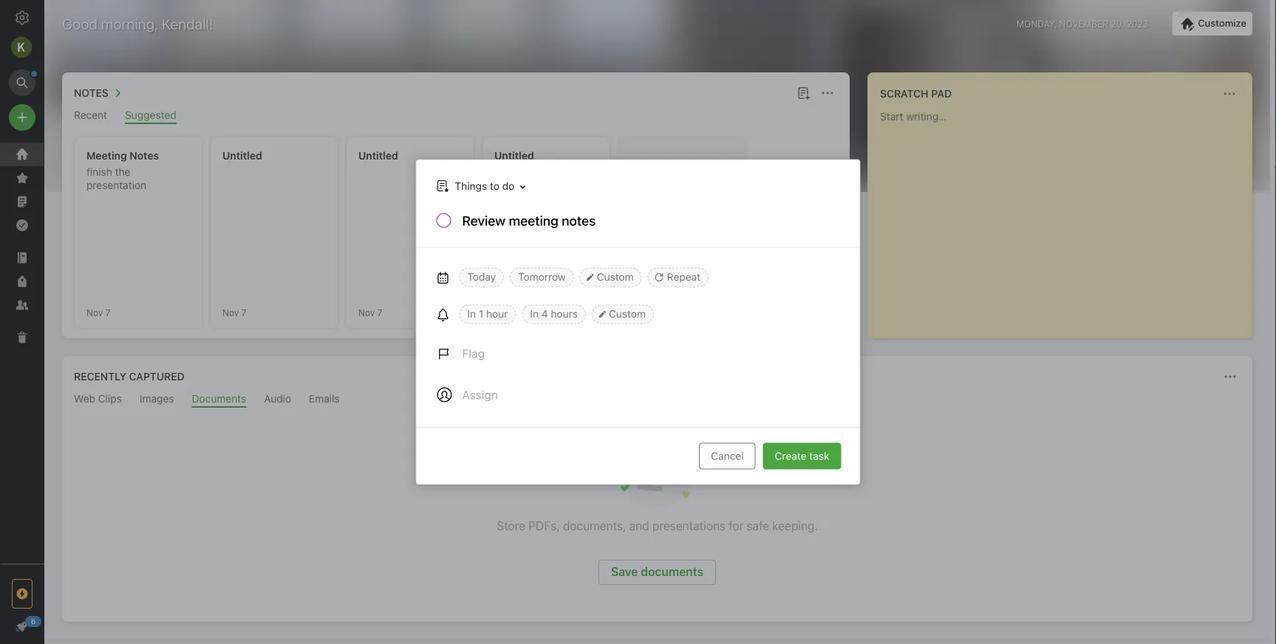 Task type: describe. For each thing, give the bounding box(es) containing it.
Start writing… text field
[[880, 110, 1251, 326]]

meeting notes finish the presentation
[[86, 150, 159, 191]]

assign button
[[428, 377, 507, 413]]

notes button
[[71, 84, 126, 102]]

3 untitled from the left
[[494, 150, 534, 162]]

save
[[611, 565, 638, 579]]

things
[[455, 180, 487, 192]]

emails
[[309, 393, 340, 405]]

tab list for recently captured
[[65, 393, 1250, 408]]

repeat
[[667, 271, 701, 283]]

recently
[[74, 371, 126, 383]]

2 nov from the left
[[222, 307, 239, 318]]

create for create new note
[[640, 244, 674, 258]]

in for in 4 hours
[[530, 308, 539, 320]]

settings image
[[13, 9, 31, 27]]

flag button
[[428, 336, 494, 371]]

web clips
[[74, 393, 122, 405]]

and
[[629, 519, 649, 533]]

task
[[809, 450, 829, 462]]

create task
[[775, 450, 829, 462]]

custom button for tomorrow
[[580, 268, 642, 287]]

presentation
[[86, 179, 146, 191]]

3 nov 7 from the left
[[358, 307, 382, 318]]

create new note button
[[618, 137, 746, 328]]

documents
[[641, 565, 704, 579]]

finish
[[86, 166, 112, 178]]

in for in 1 hour
[[467, 308, 476, 320]]

1 nov from the left
[[86, 307, 103, 318]]

audio
[[264, 393, 291, 405]]

today button
[[459, 268, 504, 287]]

recent
[[74, 109, 107, 121]]

1 untitled from the left
[[222, 150, 262, 162]]

captured
[[129, 371, 185, 383]]

kendall!
[[162, 15, 213, 32]]

in 1 hour
[[467, 308, 508, 320]]

2023
[[1127, 18, 1148, 29]]

pad
[[931, 88, 952, 100]]

scratch pad button
[[877, 85, 952, 103]]

black friday offer image
[[13, 585, 31, 603]]

things to do
[[455, 180, 515, 192]]

2 nov 7 from the left
[[222, 307, 246, 318]]

Enter task text field
[[461, 212, 842, 233]]

emails tab
[[309, 393, 340, 408]]

documents
[[192, 393, 246, 405]]

notes inside the meeting notes finish the presentation
[[130, 150, 159, 162]]

3 7 from the left
[[377, 307, 382, 318]]

save documents
[[611, 565, 704, 579]]

audio tab
[[264, 393, 291, 408]]

assign
[[462, 388, 498, 402]]

repeat button
[[648, 268, 709, 287]]

recent tab
[[74, 109, 107, 124]]

hour
[[486, 308, 508, 320]]

3 nov from the left
[[358, 307, 375, 318]]

custom for in 4 hours
[[609, 308, 646, 320]]

1
[[479, 308, 483, 320]]

hours
[[551, 308, 578, 320]]

create new note
[[640, 244, 724, 258]]



Task type: vqa. For each thing, say whether or not it's contained in the screenshot.
the Security Summary
no



Task type: locate. For each thing, give the bounding box(es) containing it.
create left task
[[775, 450, 807, 462]]

custom for tomorrow
[[597, 271, 634, 283]]

create inside 'button'
[[640, 244, 674, 258]]

tab list containing recent
[[65, 109, 847, 124]]

1 things to do button from the left
[[429, 175, 531, 197]]

0 horizontal spatial untitled
[[222, 150, 262, 162]]

things to do button
[[429, 175, 531, 197], [433, 175, 531, 197]]

4 nov from the left
[[494, 307, 511, 318]]

custom button left "repeat" button
[[580, 268, 642, 287]]

4 nov 7 from the left
[[494, 307, 518, 318]]

1 in from the left
[[467, 308, 476, 320]]

0 vertical spatial custom button
[[580, 268, 642, 287]]

clips
[[98, 393, 122, 405]]

customize button
[[1172, 12, 1252, 35]]

2 in from the left
[[530, 308, 539, 320]]

save documents button
[[598, 560, 716, 585]]

monday,
[[1017, 18, 1057, 29]]

untitled
[[222, 150, 262, 162], [358, 150, 398, 162], [494, 150, 534, 162]]

1 nov 7 from the left
[[86, 307, 110, 318]]

in 1 hour button
[[459, 305, 516, 324]]

images
[[140, 393, 174, 405]]

notes inside button
[[74, 87, 109, 99]]

1 vertical spatial tab list
[[65, 393, 1250, 408]]

note
[[701, 244, 724, 258]]

pdfs,
[[528, 519, 560, 533]]

create for create task
[[775, 450, 807, 462]]

documents tab
[[192, 393, 246, 408]]

1 horizontal spatial notes
[[130, 150, 159, 162]]

do
[[502, 180, 515, 192]]

custom button for in 4 hours
[[592, 305, 654, 324]]

today
[[467, 271, 496, 283]]

custom button
[[580, 268, 642, 287], [592, 305, 654, 324]]

2 7 from the left
[[241, 307, 246, 318]]

nov 7
[[86, 307, 110, 318], [222, 307, 246, 318], [358, 307, 382, 318], [494, 307, 518, 318]]

cancel button
[[699, 443, 756, 470]]

0 horizontal spatial notes
[[74, 87, 109, 99]]

scratch pad
[[880, 88, 952, 100]]

november
[[1059, 18, 1108, 29]]

home image
[[13, 146, 31, 163]]

new
[[677, 244, 698, 258]]

0 vertical spatial create
[[640, 244, 674, 258]]

create
[[640, 244, 674, 258], [775, 450, 807, 462]]

in
[[467, 308, 476, 320], [530, 308, 539, 320]]

recently captured
[[74, 371, 185, 383]]

0 vertical spatial custom
[[597, 271, 634, 283]]

safe
[[747, 519, 769, 533]]

in 4 hours button
[[522, 305, 586, 324]]

monday, november 20, 2023
[[1017, 18, 1148, 29]]

nov
[[86, 307, 103, 318], [222, 307, 239, 318], [358, 307, 375, 318], [494, 307, 511, 318]]

the
[[115, 166, 130, 178]]

notes
[[74, 87, 109, 99], [130, 150, 159, 162]]

suggested tab
[[125, 109, 176, 124]]

Go to note or move task field
[[429, 175, 531, 197]]

morning,
[[101, 15, 158, 32]]

2 tab list from the top
[[65, 393, 1250, 408]]

meeting
[[86, 150, 127, 162]]

in left 1
[[467, 308, 476, 320]]

notes up recent
[[74, 87, 109, 99]]

to
[[490, 180, 499, 192]]

1 horizontal spatial in
[[530, 308, 539, 320]]

customize
[[1198, 18, 1247, 29]]

1 horizontal spatial create
[[775, 450, 807, 462]]

custom right hours
[[609, 308, 646, 320]]

1 vertical spatial custom button
[[592, 305, 654, 324]]

for
[[729, 519, 744, 533]]

keeping.
[[772, 519, 818, 533]]

4 7 from the left
[[513, 307, 518, 318]]

tab list containing web clips
[[65, 393, 1250, 408]]

web clips tab
[[74, 393, 122, 408]]

tab list
[[65, 109, 847, 124], [65, 393, 1250, 408]]

1 7 from the left
[[105, 307, 110, 318]]

notes up the
[[130, 150, 159, 162]]

good morning, kendall!
[[62, 15, 213, 32]]

images tab
[[140, 393, 174, 408]]

in 4 hours
[[530, 308, 578, 320]]

custom
[[597, 271, 634, 283], [609, 308, 646, 320]]

suggested
[[125, 109, 176, 121]]

flag
[[462, 347, 485, 361]]

1 horizontal spatial untitled
[[358, 150, 398, 162]]

store
[[497, 519, 525, 533]]

tomorrow button
[[510, 268, 574, 287]]

store pdfs, documents, and presentations for safe keeping.
[[497, 519, 818, 533]]

cancel
[[711, 450, 744, 462]]

recently captured button
[[71, 368, 185, 386]]

20,
[[1111, 18, 1124, 29]]

2 untitled from the left
[[358, 150, 398, 162]]

create down the enter task text field
[[640, 244, 674, 258]]

4
[[542, 308, 548, 320]]

in left the 4
[[530, 308, 539, 320]]

1 tab list from the top
[[65, 109, 847, 124]]

2 horizontal spatial untitled
[[494, 150, 534, 162]]

custom button right hours
[[592, 305, 654, 324]]

create inside button
[[775, 450, 807, 462]]

tomorrow
[[518, 271, 566, 283]]

presentations
[[652, 519, 726, 533]]

0 vertical spatial tab list
[[65, 109, 847, 124]]

tree
[[0, 143, 44, 563]]

0 vertical spatial notes
[[74, 87, 109, 99]]

tab list for notes
[[65, 109, 847, 124]]

documents,
[[563, 519, 626, 533]]

1 vertical spatial notes
[[130, 150, 159, 162]]

scratch
[[880, 88, 928, 100]]

good
[[62, 15, 98, 32]]

0 horizontal spatial in
[[467, 308, 476, 320]]

2 things to do button from the left
[[433, 175, 531, 197]]

0 horizontal spatial create
[[640, 244, 674, 258]]

web
[[74, 393, 95, 405]]

1 vertical spatial create
[[775, 450, 807, 462]]

1 vertical spatial custom
[[609, 308, 646, 320]]

custom left "repeat" button
[[597, 271, 634, 283]]

create task button
[[763, 443, 841, 470]]

7
[[105, 307, 110, 318], [241, 307, 246, 318], [377, 307, 382, 318], [513, 307, 518, 318]]



